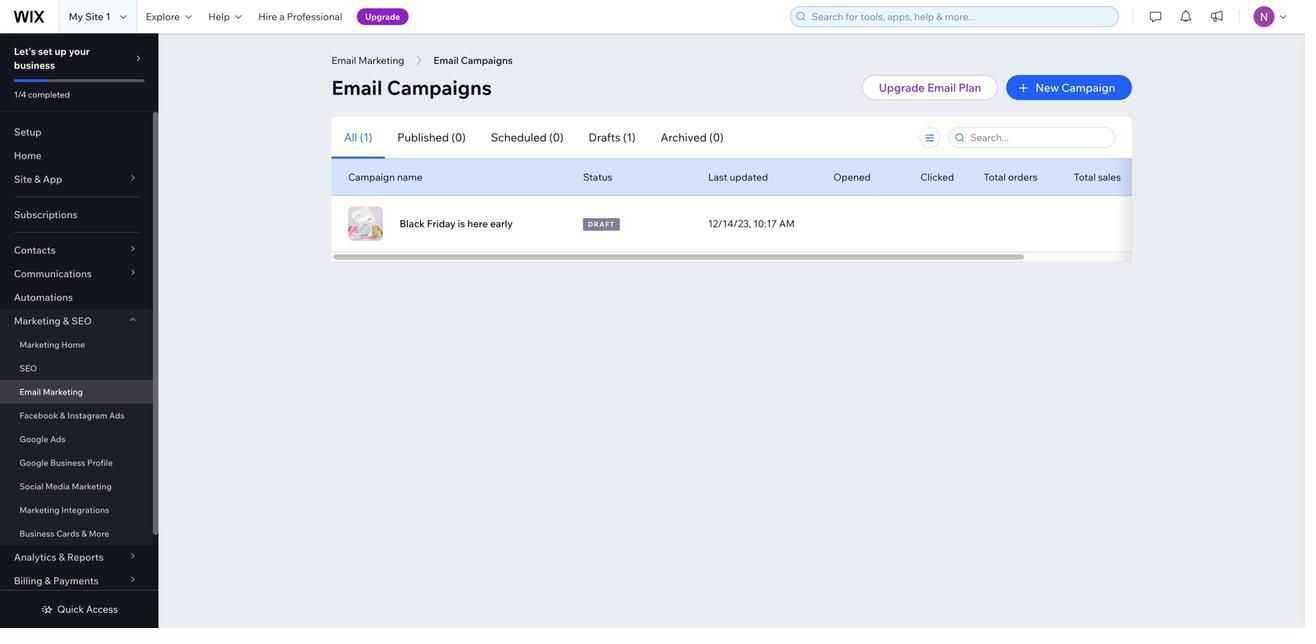 Task type: vqa. For each thing, say whether or not it's contained in the screenshot.
The Email Marketing button
yes



Task type: locate. For each thing, give the bounding box(es) containing it.
help button
[[200, 0, 250, 33]]

0 horizontal spatial (1)
[[360, 130, 372, 144]]

1 horizontal spatial upgrade
[[879, 81, 925, 95]]

archived (0)
[[661, 130, 724, 144]]

marketing up facebook & instagram ads
[[43, 387, 83, 397]]

0 vertical spatial upgrade
[[365, 11, 400, 22]]

email up facebook
[[19, 387, 41, 397]]

analytics & reports
[[14, 551, 104, 563]]

(0) right scheduled
[[549, 130, 564, 144]]

marketing & seo button
[[0, 309, 153, 333]]

2 (0) from the left
[[549, 130, 564, 144]]

(0) for published (0)
[[451, 130, 466, 144]]

drafts (1) button
[[576, 116, 648, 159]]

scheduled (0)
[[491, 130, 564, 144]]

(1) right drafts
[[623, 130, 636, 144]]

0 horizontal spatial ads
[[50, 434, 66, 444]]

google up social
[[19, 458, 48, 468]]

here
[[467, 218, 488, 230]]

site left app
[[14, 173, 32, 185]]

1 horizontal spatial home
[[61, 340, 85, 350]]

orders
[[1008, 171, 1038, 183]]

2 (1) from the left
[[623, 130, 636, 144]]

0 horizontal spatial email marketing
[[19, 387, 83, 397]]

2 total from the left
[[1074, 171, 1096, 183]]

quick access button
[[41, 603, 118, 616]]

ads up google business profile
[[50, 434, 66, 444]]

site
[[85, 10, 103, 23], [14, 173, 32, 185]]

seo down marketing home
[[19, 363, 37, 374]]

0 vertical spatial home
[[14, 149, 42, 162]]

1 horizontal spatial (1)
[[623, 130, 636, 144]]

site left the 1
[[85, 10, 103, 23]]

published
[[397, 130, 449, 144]]

(0) right the published on the left of the page
[[451, 130, 466, 144]]

automations link
[[0, 286, 153, 309]]

seo inside the seo link
[[19, 363, 37, 374]]

campaign right new
[[1062, 81, 1116, 95]]

explore
[[146, 10, 180, 23]]

1 vertical spatial home
[[61, 340, 85, 350]]

seo link
[[0, 357, 153, 380]]

1 (0) from the left
[[451, 130, 466, 144]]

access
[[86, 603, 118, 615]]

upgrade inside button
[[879, 81, 925, 95]]

google business profile
[[19, 458, 113, 468]]

all
[[344, 130, 357, 144]]

2 google from the top
[[19, 458, 48, 468]]

1 vertical spatial email marketing
[[19, 387, 83, 397]]

total for total orders
[[984, 171, 1006, 183]]

seo down 'automations' link at the left top
[[71, 315, 92, 327]]

0 vertical spatial email marketing
[[332, 54, 404, 66]]

& down business cards & more
[[59, 551, 65, 563]]

1 horizontal spatial campaign
[[1062, 81, 1116, 95]]

sales
[[1098, 171, 1121, 183]]

campaign name
[[348, 171, 423, 183]]

1 vertical spatial google
[[19, 458, 48, 468]]

email marketing inside email marketing button
[[332, 54, 404, 66]]

marketing home
[[19, 340, 85, 350]]

Search for tools, apps, help & more... field
[[808, 7, 1114, 26]]

email left plan
[[928, 81, 956, 95]]

business up social media marketing
[[50, 458, 85, 468]]

professional
[[287, 10, 342, 23]]

email marketing for email marketing button
[[332, 54, 404, 66]]

total left orders
[[984, 171, 1006, 183]]

setup link
[[0, 120, 153, 144]]

business up analytics
[[19, 529, 55, 539]]

published (0)
[[397, 130, 466, 144]]

1 vertical spatial campaign
[[348, 171, 395, 183]]

total
[[984, 171, 1006, 183], [1074, 171, 1096, 183]]

marketing down the marketing & seo
[[19, 340, 59, 350]]

setup
[[14, 126, 42, 138]]

home down setup
[[14, 149, 42, 162]]

(1)
[[360, 130, 372, 144], [623, 130, 636, 144]]

campaign left name
[[348, 171, 395, 183]]

1 (1) from the left
[[360, 130, 372, 144]]

1 vertical spatial seo
[[19, 363, 37, 374]]

& for instagram
[[60, 410, 65, 421]]

& inside dropdown button
[[63, 315, 69, 327]]

email inside button
[[332, 54, 356, 66]]

marketing up integrations
[[72, 481, 112, 492]]

business
[[14, 59, 55, 71]]

(1) for drafts (1)
[[623, 130, 636, 144]]

marketing down automations
[[14, 315, 61, 327]]

(1) right all
[[360, 130, 372, 144]]

facebook & instagram ads
[[19, 410, 125, 421]]

upgrade left plan
[[879, 81, 925, 95]]

black
[[400, 218, 425, 230]]

new campaign
[[1036, 81, 1116, 95]]

(0) right archived
[[709, 130, 724, 144]]

1 horizontal spatial email marketing
[[332, 54, 404, 66]]

drafts
[[589, 130, 621, 144]]

& down 'automations' link at the left top
[[63, 315, 69, 327]]

all (1) button
[[332, 116, 385, 159]]

my
[[69, 10, 83, 23]]

0 horizontal spatial home
[[14, 149, 42, 162]]

email down professional
[[332, 54, 356, 66]]

app
[[43, 173, 62, 185]]

black friday is here early
[[400, 218, 513, 230]]

marketing home link
[[0, 333, 153, 357]]

marketing
[[358, 54, 404, 66], [14, 315, 61, 327], [19, 340, 59, 350], [43, 387, 83, 397], [72, 481, 112, 492], [19, 505, 59, 515]]

google
[[19, 434, 48, 444], [19, 458, 48, 468]]

tab list containing all (1)
[[332, 116, 838, 159]]

name
[[397, 171, 423, 183]]

& for payments
[[45, 575, 51, 587]]

12/14/23,
[[708, 218, 751, 230]]

campaign
[[1062, 81, 1116, 95], [348, 171, 395, 183]]

email inside button
[[928, 81, 956, 95]]

friday
[[427, 218, 456, 230]]

(0)
[[451, 130, 466, 144], [549, 130, 564, 144], [709, 130, 724, 144]]

3 (0) from the left
[[709, 130, 724, 144]]

1 horizontal spatial (0)
[[549, 130, 564, 144]]

1 vertical spatial upgrade
[[879, 81, 925, 95]]

integrations
[[61, 505, 109, 515]]

archived
[[661, 130, 707, 144]]

& right billing
[[45, 575, 51, 587]]

google ads
[[19, 434, 66, 444]]

marketing down social
[[19, 505, 59, 515]]

upgrade for upgrade email plan
[[879, 81, 925, 95]]

home inside "link"
[[14, 149, 42, 162]]

marketing inside dropdown button
[[14, 315, 61, 327]]

total left sales
[[1074, 171, 1096, 183]]

all (1)
[[344, 130, 372, 144]]

google ads link
[[0, 427, 153, 451]]

email marketing inside sidebar element
[[19, 387, 83, 397]]

upgrade up email marketing button
[[365, 11, 400, 22]]

let's
[[14, 45, 36, 57]]

0 horizontal spatial site
[[14, 173, 32, 185]]

marketing up email campaigns
[[358, 54, 404, 66]]

billing & payments
[[14, 575, 99, 587]]

google business profile link
[[0, 451, 153, 475]]

communications
[[14, 268, 92, 280]]

0 vertical spatial seo
[[71, 315, 92, 327]]

& left app
[[34, 173, 41, 185]]

1 vertical spatial site
[[14, 173, 32, 185]]

2 horizontal spatial (0)
[[709, 130, 724, 144]]

email marketing up facebook
[[19, 387, 83, 397]]

1 total from the left
[[984, 171, 1006, 183]]

contacts button
[[0, 238, 153, 262]]

1 horizontal spatial total
[[1074, 171, 1096, 183]]

0 horizontal spatial upgrade
[[365, 11, 400, 22]]

1 google from the top
[[19, 434, 48, 444]]

upgrade inside button
[[365, 11, 400, 22]]

ads right instagram
[[109, 410, 125, 421]]

(0) for scheduled (0)
[[549, 130, 564, 144]]

more
[[89, 529, 109, 539]]

home down marketing & seo dropdown button
[[61, 340, 85, 350]]

marketing & seo
[[14, 315, 92, 327]]

tab list
[[332, 116, 838, 159]]

draft
[[588, 220, 615, 228]]

site & app
[[14, 173, 62, 185]]

0 vertical spatial ads
[[109, 410, 125, 421]]

0 horizontal spatial seo
[[19, 363, 37, 374]]

email marketing down upgrade button
[[332, 54, 404, 66]]

google for google business profile
[[19, 458, 48, 468]]

0 horizontal spatial (0)
[[451, 130, 466, 144]]

google down facebook
[[19, 434, 48, 444]]

google inside the google ads link
[[19, 434, 48, 444]]

& right facebook
[[60, 410, 65, 421]]

0 horizontal spatial total
[[984, 171, 1006, 183]]

let's set up your business
[[14, 45, 90, 71]]

0 vertical spatial campaign
[[1062, 81, 1116, 95]]

&
[[34, 173, 41, 185], [63, 315, 69, 327], [60, 410, 65, 421], [81, 529, 87, 539], [59, 551, 65, 563], [45, 575, 51, 587]]

plan
[[959, 81, 981, 95]]

0 vertical spatial google
[[19, 434, 48, 444]]

0 vertical spatial site
[[85, 10, 103, 23]]

facebook
[[19, 410, 58, 421]]

1 horizontal spatial seo
[[71, 315, 92, 327]]

home link
[[0, 144, 153, 168]]

google inside google business profile link
[[19, 458, 48, 468]]



Task type: describe. For each thing, give the bounding box(es) containing it.
billing & payments button
[[0, 569, 153, 593]]

marketing integrations
[[19, 505, 109, 515]]

upgrade email plan button
[[862, 75, 998, 100]]

last updated
[[708, 171, 768, 183]]

social
[[19, 481, 44, 492]]

completed
[[28, 89, 70, 100]]

site inside popup button
[[14, 173, 32, 185]]

hire a professional link
[[250, 0, 351, 33]]

billing
[[14, 575, 42, 587]]

early
[[490, 218, 513, 230]]

quick access
[[57, 603, 118, 615]]

upgrade email plan
[[879, 81, 981, 95]]

0 horizontal spatial campaign
[[348, 171, 395, 183]]

communications button
[[0, 262, 153, 286]]

0 vertical spatial business
[[50, 458, 85, 468]]

1/4 completed
[[14, 89, 70, 100]]

google for google ads
[[19, 434, 48, 444]]

instagram
[[67, 410, 107, 421]]

facebook & instagram ads link
[[0, 404, 153, 427]]

& for app
[[34, 173, 41, 185]]

a
[[279, 10, 285, 23]]

1 horizontal spatial site
[[85, 10, 103, 23]]

subscriptions link
[[0, 203, 153, 227]]

marketing inside button
[[358, 54, 404, 66]]

automations
[[14, 291, 73, 303]]

status
[[583, 171, 613, 183]]

1 vertical spatial business
[[19, 529, 55, 539]]

your
[[69, 45, 90, 57]]

cards
[[56, 529, 80, 539]]

10:17 am
[[753, 218, 795, 230]]

analytics & reports button
[[0, 546, 153, 569]]

media
[[45, 481, 70, 492]]

scheduled
[[491, 130, 547, 144]]

1 horizontal spatial ads
[[109, 410, 125, 421]]

12/14/23, 10:17 am
[[708, 218, 795, 230]]

analytics
[[14, 551, 56, 563]]

last
[[708, 171, 728, 183]]

social media marketing link
[[0, 475, 153, 498]]

campaign inside 'button'
[[1062, 81, 1116, 95]]

& for reports
[[59, 551, 65, 563]]

opened
[[834, 171, 871, 183]]

total orders
[[984, 171, 1038, 183]]

contacts
[[14, 244, 56, 256]]

1/4
[[14, 89, 26, 100]]

email marketing for "email marketing" link
[[19, 387, 83, 397]]

email campaigns
[[332, 75, 492, 100]]

is
[[458, 218, 465, 230]]

profile
[[87, 458, 113, 468]]

up
[[55, 45, 67, 57]]

business cards & more
[[19, 529, 109, 539]]

subscriptions
[[14, 209, 77, 221]]

published (0) button
[[385, 116, 478, 159]]

email down email marketing button
[[332, 75, 382, 100]]

new campaign button
[[1006, 75, 1132, 100]]

social media marketing
[[19, 481, 112, 492]]

site & app button
[[0, 168, 153, 191]]

1
[[106, 10, 110, 23]]

email marketing link
[[0, 380, 153, 404]]

(1) for all (1)
[[360, 130, 372, 144]]

clicked
[[921, 171, 954, 183]]

total sales
[[1074, 171, 1121, 183]]

new
[[1036, 81, 1059, 95]]

reports
[[67, 551, 104, 563]]

updated
[[730, 171, 768, 183]]

(0) for archived (0)
[[709, 130, 724, 144]]

& left "more"
[[81, 529, 87, 539]]

Search... field
[[966, 128, 1111, 147]]

drafts (1)
[[589, 130, 636, 144]]

total for total sales
[[1074, 171, 1096, 183]]

sidebar element
[[0, 33, 158, 628]]

hire
[[258, 10, 277, 23]]

scheduled (0) button
[[478, 116, 576, 159]]

marketing integrations link
[[0, 498, 153, 522]]

black friday is here early image
[[348, 206, 383, 241]]

upgrade button
[[357, 8, 409, 25]]

quick
[[57, 603, 84, 615]]

email marketing button
[[325, 50, 411, 71]]

business cards & more link
[[0, 522, 153, 546]]

campaigns
[[387, 75, 492, 100]]

hire a professional
[[258, 10, 342, 23]]

email inside sidebar element
[[19, 387, 41, 397]]

& for seo
[[63, 315, 69, 327]]

my site 1
[[69, 10, 110, 23]]

set
[[38, 45, 52, 57]]

archived (0) button
[[648, 116, 736, 159]]

1 vertical spatial ads
[[50, 434, 66, 444]]

seo inside marketing & seo dropdown button
[[71, 315, 92, 327]]

upgrade for upgrade
[[365, 11, 400, 22]]



